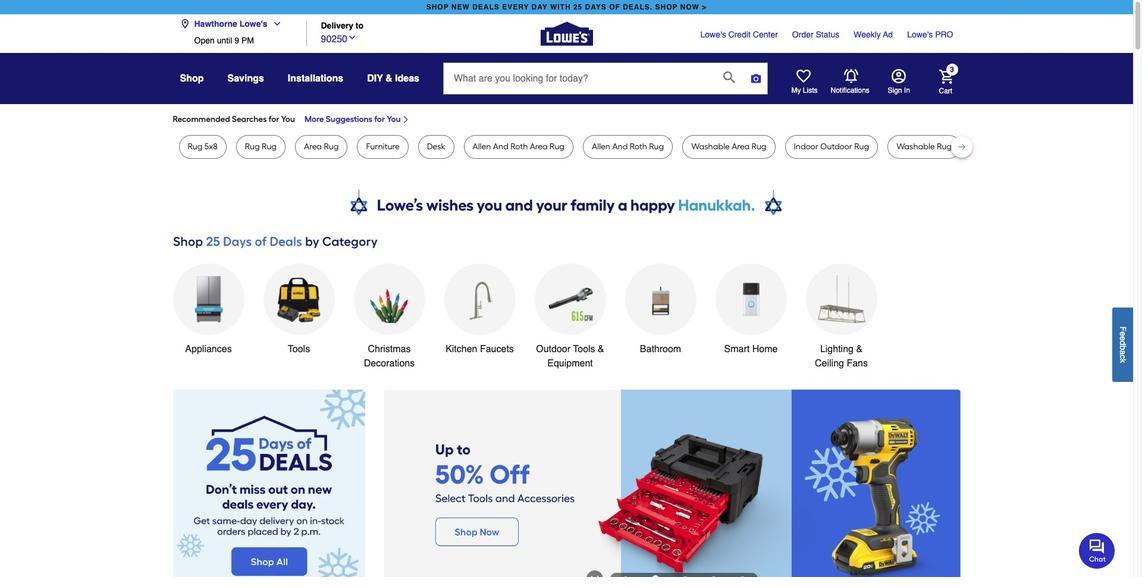 Task type: vqa. For each thing, say whether or not it's contained in the screenshot.
chevron right icon corresponding to Doors & Windows
no



Task type: describe. For each thing, give the bounding box(es) containing it.
Search Query text field
[[444, 63, 714, 94]]

k
[[1119, 359, 1128, 363]]

90250
[[321, 34, 348, 44]]

f e e d b a c k
[[1119, 326, 1128, 363]]

my lists link
[[792, 69, 818, 95]]

roth for rug
[[630, 142, 647, 152]]

new
[[452, 3, 470, 11]]

ad
[[883, 30, 893, 39]]

kitchen faucets image
[[456, 276, 504, 323]]

8 rug from the left
[[855, 142, 870, 152]]

sign
[[888, 86, 903, 95]]

9 rug from the left
[[937, 142, 952, 152]]

washable area rug
[[692, 142, 767, 152]]

shop
[[180, 73, 204, 84]]

5x8
[[205, 142, 218, 152]]

lowe's credit center link
[[701, 29, 778, 40]]

sign in
[[888, 86, 911, 95]]

location image
[[180, 19, 190, 29]]

deals.
[[623, 3, 653, 11]]

pro
[[936, 30, 954, 39]]

cart
[[939, 87, 953, 95]]

sign in button
[[888, 69, 911, 95]]

lists
[[803, 86, 818, 95]]

3
[[951, 66, 955, 74]]

roth for area
[[511, 142, 528, 152]]

hawthorne lowe's
[[194, 19, 268, 29]]

more
[[305, 114, 324, 124]]

7 rug from the left
[[752, 142, 767, 152]]

diy & ideas button
[[367, 68, 420, 89]]

b
[[1119, 345, 1128, 350]]

for for searches
[[269, 114, 279, 124]]

weekly ad link
[[854, 29, 893, 40]]

& inside outdoor tools & equipment
[[598, 344, 605, 355]]

outdoor
[[821, 142, 853, 152]]

2 area from the left
[[530, 142, 548, 152]]

center
[[753, 30, 778, 39]]

1 shop from the left
[[427, 3, 449, 11]]

lowe's inside button
[[240, 19, 268, 29]]

searches
[[232, 114, 267, 124]]

delivery to
[[321, 21, 364, 31]]

status
[[816, 30, 840, 39]]

credit
[[729, 30, 751, 39]]

2 rug from the left
[[245, 142, 260, 152]]

lighting
[[821, 344, 854, 355]]

tools image
[[275, 276, 323, 323]]

lowe's for lowe's pro
[[908, 30, 933, 39]]

allen for allen and roth area rug
[[473, 142, 491, 152]]

open
[[194, 36, 215, 45]]

allen and roth rug
[[592, 142, 664, 152]]

now
[[681, 3, 700, 11]]

you for recommended searches for you
[[281, 114, 295, 124]]

washable rug
[[897, 142, 952, 152]]

to
[[356, 21, 364, 31]]

indoor
[[794, 142, 819, 152]]

allen and roth area rug
[[473, 142, 565, 152]]

lowe's pro link
[[908, 29, 954, 40]]

90250 button
[[321, 31, 357, 46]]

order
[[793, 30, 814, 39]]

arrow right image
[[939, 494, 951, 506]]

deals
[[473, 3, 500, 11]]

weekly
[[854, 30, 881, 39]]

shop new deals every day with 25 days of deals. shop now >
[[427, 3, 707, 11]]

lowe's pro
[[908, 30, 954, 39]]

4 rug from the left
[[324, 142, 339, 152]]

outdoor
[[536, 344, 571, 355]]

recommended
[[173, 114, 230, 124]]

recommended searches for you
[[173, 114, 295, 124]]

furniture
[[366, 142, 400, 152]]

1 rug from the left
[[188, 142, 203, 152]]

5 rug from the left
[[550, 142, 565, 152]]

6 rug from the left
[[649, 142, 664, 152]]

order status
[[793, 30, 840, 39]]

christmas decorations
[[364, 344, 415, 369]]

1 area from the left
[[304, 142, 322, 152]]

in
[[905, 86, 911, 95]]

smart home button
[[716, 264, 787, 356]]

weekly ad
[[854, 30, 893, 39]]

lowe's home improvement logo image
[[541, 7, 593, 60]]

desk
[[427, 142, 446, 152]]

lowe's home improvement account image
[[892, 69, 906, 83]]

kitchen
[[446, 344, 478, 355]]

lowe's for lowe's credit center
[[701, 30, 727, 39]]

equipment
[[548, 358, 593, 369]]

diy
[[367, 73, 383, 84]]

my lists
[[792, 86, 818, 95]]

outdoor tools & equipment button
[[535, 264, 606, 371]]

every
[[502, 3, 529, 11]]

search image
[[724, 71, 736, 83]]



Task type: locate. For each thing, give the bounding box(es) containing it.
rug rug
[[245, 142, 277, 152]]

c
[[1119, 355, 1128, 359]]

you left more
[[281, 114, 295, 124]]

chevron down image
[[348, 32, 357, 42]]

area
[[304, 142, 322, 152], [530, 142, 548, 152], [732, 142, 750, 152]]

with
[[550, 3, 571, 11]]

&
[[386, 73, 393, 84], [598, 344, 605, 355], [857, 344, 863, 355]]

0 horizontal spatial allen
[[473, 142, 491, 152]]

lighting & ceiling fans button
[[806, 264, 878, 371]]

25
[[574, 3, 583, 11]]

christmas decorations image
[[366, 276, 413, 323]]

1 and from the left
[[493, 142, 509, 152]]

appliances button
[[173, 264, 244, 356]]

shop left the new
[[427, 3, 449, 11]]

shop button
[[180, 68, 204, 89]]

days
[[585, 3, 607, 11]]

1 horizontal spatial area
[[530, 142, 548, 152]]

fans
[[847, 358, 868, 369]]

tools
[[288, 344, 310, 355], [573, 344, 596, 355]]

e up b
[[1119, 336, 1128, 341]]

lowe's home improvement notification center image
[[844, 69, 859, 83]]

notifications
[[831, 86, 870, 95]]

9
[[235, 36, 239, 45]]

1 e from the top
[[1119, 331, 1128, 336]]

shop 25 days of deals by category image
[[173, 232, 961, 251]]

1 horizontal spatial allen
[[592, 142, 611, 152]]

1 you from the left
[[281, 114, 295, 124]]

more suggestions for you
[[305, 114, 401, 124]]

roth
[[511, 142, 528, 152], [630, 142, 647, 152]]

outdoor tools & equipment image
[[547, 276, 594, 323]]

f e e d b a c k button
[[1113, 307, 1134, 382]]

2 roth from the left
[[630, 142, 647, 152]]

open until 9 pm
[[194, 36, 254, 45]]

2 e from the top
[[1119, 336, 1128, 341]]

tools up equipment
[[573, 344, 596, 355]]

bathroom image
[[637, 276, 685, 323]]

chat invite button image
[[1080, 532, 1116, 569]]

washable for washable rug
[[897, 142, 935, 152]]

& for ceiling
[[857, 344, 863, 355]]

tools down tools image
[[288, 344, 310, 355]]

rug 5x8
[[188, 142, 218, 152]]

>
[[702, 3, 707, 11]]

kitchen faucets button
[[444, 264, 516, 356]]

2 horizontal spatial area
[[732, 142, 750, 152]]

lowe's left pro
[[908, 30, 933, 39]]

1 horizontal spatial roth
[[630, 142, 647, 152]]

0 horizontal spatial roth
[[511, 142, 528, 152]]

allen right desk
[[473, 142, 491, 152]]

0 horizontal spatial you
[[281, 114, 295, 124]]

bathroom button
[[625, 264, 697, 356]]

you for more suggestions for you
[[387, 114, 401, 124]]

lowe's credit center
[[701, 30, 778, 39]]

chevron right image
[[401, 115, 410, 124]]

0 horizontal spatial area
[[304, 142, 322, 152]]

0 horizontal spatial &
[[386, 73, 393, 84]]

up to 50 percent off select tools and accessories. image
[[384, 390, 961, 577]]

& right 'diy'
[[386, 73, 393, 84]]

e up d
[[1119, 331, 1128, 336]]

3 area from the left
[[732, 142, 750, 152]]

1 horizontal spatial &
[[598, 344, 605, 355]]

appliances
[[185, 344, 232, 355]]

allen for allen and roth rug
[[592, 142, 611, 152]]

faucets
[[480, 344, 514, 355]]

ceiling
[[815, 358, 845, 369]]

1 roth from the left
[[511, 142, 528, 152]]

lowe's home improvement cart image
[[939, 69, 954, 84]]

hawthorne lowe's button
[[180, 12, 287, 36]]

0 horizontal spatial tools
[[288, 344, 310, 355]]

washable
[[692, 142, 730, 152], [897, 142, 935, 152]]

2 you from the left
[[387, 114, 401, 124]]

& inside lighting & ceiling fans
[[857, 344, 863, 355]]

2 horizontal spatial lowe's
[[908, 30, 933, 39]]

for for suggestions
[[374, 114, 385, 124]]

smart
[[725, 344, 750, 355]]

rug
[[188, 142, 203, 152], [245, 142, 260, 152], [262, 142, 277, 152], [324, 142, 339, 152], [550, 142, 565, 152], [649, 142, 664, 152], [752, 142, 767, 152], [855, 142, 870, 152], [937, 142, 952, 152]]

allen down recommended searches for you heading
[[592, 142, 611, 152]]

smart home
[[725, 344, 778, 355]]

0 horizontal spatial shop
[[427, 3, 449, 11]]

camera image
[[751, 73, 762, 85]]

suggestions
[[326, 114, 373, 124]]

christmas
[[368, 344, 411, 355]]

1 horizontal spatial washable
[[897, 142, 935, 152]]

lowe's up pm
[[240, 19, 268, 29]]

pm
[[242, 36, 254, 45]]

allen
[[473, 142, 491, 152], [592, 142, 611, 152]]

lowe's wishes you and your family a happy hanukkah. image
[[173, 190, 961, 220]]

delivery
[[321, 21, 354, 31]]

chevron down image
[[268, 19, 282, 29]]

& for ideas
[[386, 73, 393, 84]]

decorations
[[364, 358, 415, 369]]

you
[[281, 114, 295, 124], [387, 114, 401, 124]]

installations
[[288, 73, 344, 84]]

2 washable from the left
[[897, 142, 935, 152]]

lowe's home improvement lists image
[[797, 69, 811, 83]]

d
[[1119, 341, 1128, 345]]

shop
[[427, 3, 449, 11], [656, 3, 678, 11]]

1 for from the left
[[269, 114, 279, 124]]

2 horizontal spatial &
[[857, 344, 863, 355]]

scroll to item #2 image
[[640, 575, 671, 577]]

1 tools from the left
[[288, 344, 310, 355]]

and for allen and roth rug
[[613, 142, 628, 152]]

1 horizontal spatial you
[[387, 114, 401, 124]]

0 horizontal spatial washable
[[692, 142, 730, 152]]

e
[[1119, 331, 1128, 336], [1119, 336, 1128, 341]]

until
[[217, 36, 232, 45]]

more suggestions for you link
[[305, 114, 410, 126]]

indoor outdoor rug
[[794, 142, 870, 152]]

lowe's
[[240, 19, 268, 29], [701, 30, 727, 39], [908, 30, 933, 39]]

of
[[610, 3, 621, 11]]

2 tools from the left
[[573, 344, 596, 355]]

1 horizontal spatial and
[[613, 142, 628, 152]]

washable for washable area rug
[[692, 142, 730, 152]]

shop left now
[[656, 3, 678, 11]]

for left chevron right image
[[374, 114, 385, 124]]

order status link
[[793, 29, 840, 40]]

diy & ideas
[[367, 73, 420, 84]]

and for allen and roth area rug
[[493, 142, 509, 152]]

2 shop from the left
[[656, 3, 678, 11]]

2 for from the left
[[374, 114, 385, 124]]

0 horizontal spatial for
[[269, 114, 279, 124]]

tools button
[[263, 264, 335, 356]]

day
[[532, 3, 548, 11]]

installations button
[[288, 68, 344, 89]]

bathroom
[[640, 344, 682, 355]]

for right searches
[[269, 114, 279, 124]]

& right outdoor
[[598, 344, 605, 355]]

25 days of deals. don't miss deals every day. same-day delivery on in-stock orders placed by 2 p m. image
[[173, 390, 365, 577]]

2 allen from the left
[[592, 142, 611, 152]]

1 horizontal spatial for
[[374, 114, 385, 124]]

f
[[1119, 326, 1128, 331]]

appliances image
[[185, 276, 232, 323]]

tools inside outdoor tools & equipment
[[573, 344, 596, 355]]

None search field
[[443, 62, 768, 106]]

a
[[1119, 350, 1128, 355]]

kitchen faucets
[[446, 344, 514, 355]]

1 horizontal spatial lowe's
[[701, 30, 727, 39]]

you up furniture
[[387, 114, 401, 124]]

lowe's left the credit
[[701, 30, 727, 39]]

my
[[792, 86, 801, 95]]

savings
[[228, 73, 264, 84]]

outdoor tools & equipment
[[536, 344, 605, 369]]

recommended searches for you heading
[[173, 114, 961, 126]]

2 and from the left
[[613, 142, 628, 152]]

christmas decorations button
[[354, 264, 425, 371]]

savings button
[[228, 68, 264, 89]]

area rug
[[304, 142, 339, 152]]

0 horizontal spatial and
[[493, 142, 509, 152]]

0 horizontal spatial lowe's
[[240, 19, 268, 29]]

1 horizontal spatial tools
[[573, 344, 596, 355]]

1 horizontal spatial shop
[[656, 3, 678, 11]]

3 rug from the left
[[262, 142, 277, 152]]

lighting & ceiling fans image
[[818, 276, 866, 323]]

1 allen from the left
[[473, 142, 491, 152]]

& inside "button"
[[386, 73, 393, 84]]

1 washable from the left
[[692, 142, 730, 152]]

& up fans
[[857, 344, 863, 355]]



